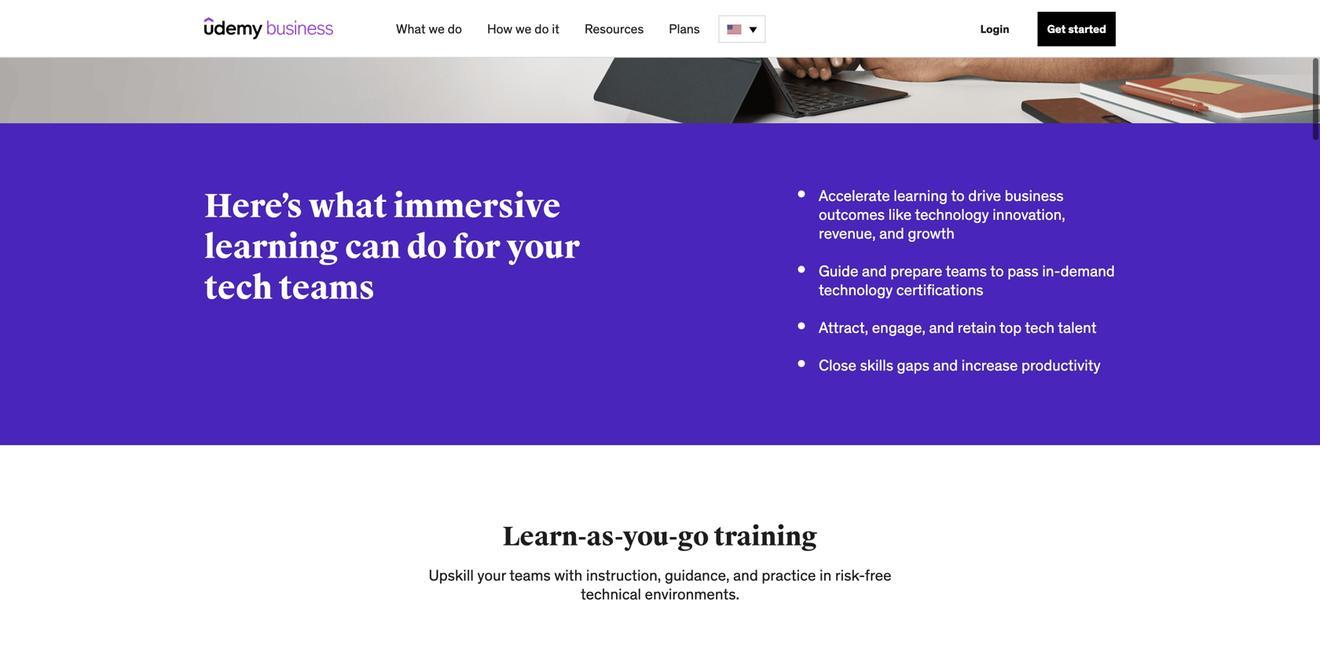 Task type: describe. For each thing, give the bounding box(es) containing it.
instruction,
[[586, 566, 661, 585]]

and inside the upskill your teams with instruction, guidance, and practice in risk-free technical environments.
[[734, 566, 758, 585]]

how
[[487, 21, 513, 37]]

how we do it button
[[481, 15, 566, 43]]

learning inside here's what immersive learning can do for your tech teams
[[204, 227, 339, 268]]

in-
[[1043, 262, 1061, 281]]

your inside the upskill your teams with instruction, guidance, and practice in risk-free technical environments.
[[478, 566, 506, 585]]

risk-
[[835, 566, 865, 585]]

like
[[889, 205, 912, 224]]

teams inside the upskill your teams with instruction, guidance, and practice in risk-free technical environments.
[[510, 566, 551, 585]]

guide and prepare teams to pass in-demand technology certifications
[[819, 262, 1115, 299]]

get started
[[1048, 22, 1107, 36]]

what we do button
[[390, 15, 468, 43]]

close skills gaps and increase productivity
[[819, 356, 1101, 375]]

free
[[865, 566, 892, 585]]

and left retain
[[930, 318, 954, 337]]

accelerate
[[819, 186, 890, 205]]

training
[[714, 521, 818, 554]]

talent
[[1058, 318, 1097, 337]]

get started link
[[1038, 12, 1116, 46]]

learning inside "accelerate learning to drive business outcomes like technology innovation, revenue, and growth"
[[894, 186, 948, 205]]

environments.
[[645, 585, 740, 604]]

resources
[[585, 21, 644, 37]]

what we do
[[396, 21, 462, 37]]

drive
[[969, 186, 1002, 205]]

plans button
[[663, 15, 706, 43]]

increase
[[962, 356, 1018, 375]]

gaps
[[897, 356, 930, 375]]

productivity
[[1022, 356, 1101, 375]]

it
[[552, 21, 560, 37]]

guide
[[819, 262, 859, 281]]

learn-as-you-go training
[[503, 521, 818, 554]]

as-
[[587, 521, 623, 554]]

accelerate learning to drive business outcomes like technology innovation, revenue, and growth
[[819, 186, 1066, 243]]

innovation,
[[993, 205, 1066, 224]]

attract, engage, and retain top tech talent
[[819, 318, 1097, 337]]

outcomes
[[819, 205, 885, 224]]

1 vertical spatial tech
[[1025, 318, 1055, 337]]

resources button
[[579, 15, 650, 43]]

can
[[345, 227, 401, 268]]

engage,
[[872, 318, 926, 337]]

menu navigation
[[384, 0, 1116, 58]]

udemy business image
[[204, 17, 333, 39]]

technology inside "accelerate learning to drive business outcomes like technology innovation, revenue, and growth"
[[915, 205, 989, 224]]

teams inside guide and prepare teams to pass in-demand technology certifications
[[946, 262, 987, 281]]

close
[[819, 356, 857, 375]]



Task type: vqa. For each thing, say whether or not it's contained in the screenshot.
top
yes



Task type: locate. For each thing, give the bounding box(es) containing it.
to inside "accelerate learning to drive business outcomes like technology innovation, revenue, and growth"
[[951, 186, 965, 205]]

we for what
[[429, 21, 445, 37]]

go
[[678, 521, 709, 554]]

in
[[820, 566, 832, 585]]

0 vertical spatial technology
[[915, 205, 989, 224]]

2 horizontal spatial do
[[535, 21, 549, 37]]

0 horizontal spatial we
[[429, 21, 445, 37]]

and right guide at the top
[[862, 262, 887, 281]]

0 horizontal spatial do
[[407, 227, 447, 268]]

to
[[951, 186, 965, 205], [991, 262, 1004, 281]]

we right the how
[[516, 21, 532, 37]]

0 horizontal spatial learning
[[204, 227, 339, 268]]

prepare
[[891, 262, 943, 281]]

started
[[1069, 22, 1107, 36]]

do left for
[[407, 227, 447, 268]]

your inside here's what immersive learning can do for your tech teams
[[507, 227, 580, 268]]

your
[[507, 227, 580, 268], [478, 566, 506, 585]]

retain
[[958, 318, 997, 337]]

technology inside guide and prepare teams to pass in-demand technology certifications
[[819, 281, 893, 299]]

0 vertical spatial to
[[951, 186, 965, 205]]

we for how
[[516, 21, 532, 37]]

do for how we do it
[[535, 21, 549, 37]]

upskill your teams with instruction, guidance, and practice in risk-free technical environments.
[[429, 566, 892, 604]]

how we do it
[[487, 21, 560, 37]]

1 horizontal spatial learning
[[894, 186, 948, 205]]

do for what we do
[[448, 21, 462, 37]]

0 vertical spatial tech
[[204, 268, 273, 309]]

1 horizontal spatial your
[[507, 227, 580, 268]]

you-
[[623, 521, 678, 554]]

2 horizontal spatial teams
[[946, 262, 987, 281]]

revenue,
[[819, 224, 876, 243]]

we
[[429, 21, 445, 37], [516, 21, 532, 37]]

1 horizontal spatial we
[[516, 21, 532, 37]]

here's what immersive learning can do for your tech teams
[[204, 186, 580, 309]]

login
[[981, 22, 1010, 36]]

do inside dropdown button
[[535, 21, 549, 37]]

we inside dropdown button
[[429, 21, 445, 37]]

and
[[880, 224, 905, 243], [862, 262, 887, 281], [930, 318, 954, 337], [933, 356, 958, 375], [734, 566, 758, 585]]

technical
[[581, 585, 642, 604]]

get
[[1048, 22, 1066, 36]]

0 horizontal spatial technology
[[819, 281, 893, 299]]

guidance,
[[665, 566, 730, 585]]

teams inside here's what immersive learning can do for your tech teams
[[279, 268, 375, 309]]

0 vertical spatial your
[[507, 227, 580, 268]]

1 horizontal spatial to
[[991, 262, 1004, 281]]

technology
[[915, 205, 989, 224], [819, 281, 893, 299]]

0 vertical spatial learning
[[894, 186, 948, 205]]

we right what
[[429, 21, 445, 37]]

to left drive
[[951, 186, 965, 205]]

with
[[554, 566, 583, 585]]

0 horizontal spatial tech
[[204, 268, 273, 309]]

top
[[1000, 318, 1022, 337]]

growth
[[908, 224, 955, 243]]

to inside guide and prepare teams to pass in-demand technology certifications
[[991, 262, 1004, 281]]

your right upskill
[[478, 566, 506, 585]]

do
[[448, 21, 462, 37], [535, 21, 549, 37], [407, 227, 447, 268]]

1 vertical spatial to
[[991, 262, 1004, 281]]

1 horizontal spatial tech
[[1025, 318, 1055, 337]]

to left pass on the right of the page
[[991, 262, 1004, 281]]

we inside dropdown button
[[516, 21, 532, 37]]

tech inside here's what immersive learning can do for your tech teams
[[204, 268, 273, 309]]

2 we from the left
[[516, 21, 532, 37]]

1 horizontal spatial technology
[[915, 205, 989, 224]]

what
[[309, 186, 387, 227]]

what
[[396, 21, 426, 37]]

technology up attract,
[[819, 281, 893, 299]]

business
[[1005, 186, 1064, 205]]

do inside dropdown button
[[448, 21, 462, 37]]

upskill
[[429, 566, 474, 585]]

and right gaps
[[933, 356, 958, 375]]

do inside here's what immersive learning can do for your tech teams
[[407, 227, 447, 268]]

teams
[[946, 262, 987, 281], [279, 268, 375, 309], [510, 566, 551, 585]]

immersive
[[394, 186, 561, 227]]

1 vertical spatial technology
[[819, 281, 893, 299]]

tech
[[204, 268, 273, 309], [1025, 318, 1055, 337]]

technology right the like
[[915, 205, 989, 224]]

pass
[[1008, 262, 1039, 281]]

demand
[[1061, 262, 1115, 281]]

certifications
[[897, 281, 984, 299]]

and inside guide and prepare teams to pass in-demand technology certifications
[[862, 262, 887, 281]]

do left it
[[535, 21, 549, 37]]

1 vertical spatial learning
[[204, 227, 339, 268]]

do right what
[[448, 21, 462, 37]]

skills
[[860, 356, 894, 375]]

here's
[[204, 186, 303, 227]]

learn-
[[503, 521, 587, 554]]

learning
[[894, 186, 948, 205], [204, 227, 339, 268]]

0 horizontal spatial your
[[478, 566, 506, 585]]

1 horizontal spatial do
[[448, 21, 462, 37]]

and left practice
[[734, 566, 758, 585]]

1 we from the left
[[429, 21, 445, 37]]

practice
[[762, 566, 816, 585]]

1 vertical spatial your
[[478, 566, 506, 585]]

plans
[[669, 21, 700, 37]]

and inside "accelerate learning to drive business outcomes like technology innovation, revenue, and growth"
[[880, 224, 905, 243]]

and left growth
[[880, 224, 905, 243]]

attract,
[[819, 318, 869, 337]]

for
[[453, 227, 501, 268]]

your right for
[[507, 227, 580, 268]]

login button
[[971, 12, 1019, 46]]

1 horizontal spatial teams
[[510, 566, 551, 585]]

0 horizontal spatial teams
[[279, 268, 375, 309]]

0 horizontal spatial to
[[951, 186, 965, 205]]



